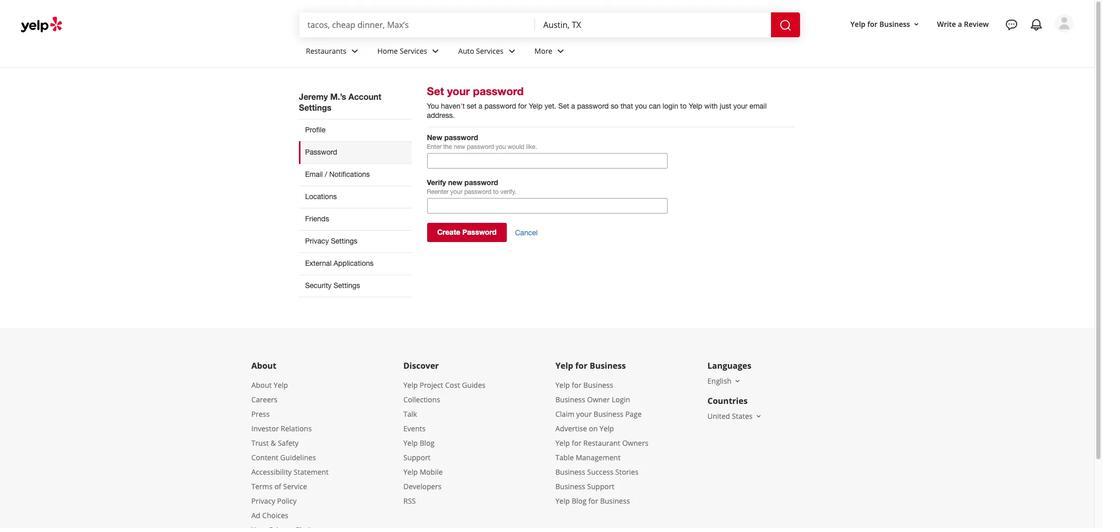 Task type: describe. For each thing, give the bounding box(es) containing it.
haven't
[[441, 102, 465, 110]]

review
[[964, 19, 989, 29]]

so
[[611, 102, 619, 110]]

ad
[[251, 511, 260, 520]]

new inside verify new password reenter your password to verify.
[[448, 178, 463, 187]]

applications
[[334, 259, 374, 267]]

press
[[251, 409, 270, 419]]

that
[[621, 102, 633, 110]]

messages image
[[1006, 19, 1018, 31]]

management
[[576, 453, 621, 462]]

discover
[[403, 360, 439, 371]]

locations link
[[299, 186, 412, 208]]

email / notifications
[[305, 170, 370, 178]]

business inside button
[[880, 19, 910, 29]]

business owner login link
[[556, 395, 630, 404]]

privacy inside about yelp careers press investor relations trust & safety content guidelines accessibility statement terms of service privacy policy ad choices
[[251, 496, 275, 506]]

restaurants link
[[298, 37, 369, 67]]

yelp mobile link
[[403, 467, 443, 477]]

&
[[271, 438, 276, 448]]

profile link
[[299, 119, 412, 141]]

jeremy m. image
[[1055, 14, 1074, 33]]

about yelp careers press investor relations trust & safety content guidelines accessibility statement terms of service privacy policy ad choices
[[251, 380, 329, 520]]

settings for privacy
[[331, 237, 358, 245]]

about for about yelp careers press investor relations trust & safety content guidelines accessibility statement terms of service privacy policy ad choices
[[251, 380, 272, 390]]

restaurant
[[584, 438, 621, 448]]

notifications
[[329, 170, 370, 178]]

set your password you haven't set a password for yelp yet. set a password so that you can login to yelp with just your email address.
[[427, 85, 767, 119]]

services for auto services
[[476, 46, 504, 56]]

investor
[[251, 424, 279, 433]]

privacy policy link
[[251, 496, 297, 506]]

login
[[612, 395, 630, 404]]

password up "set"
[[473, 85, 524, 98]]

search image
[[779, 19, 792, 31]]

24 chevron down v2 image for auto services
[[506, 45, 518, 57]]

settings inside jeremy m.'s account settings
[[299, 102, 332, 112]]

accessibility
[[251, 467, 292, 477]]

stories
[[615, 467, 639, 477]]

english
[[708, 376, 732, 386]]

project
[[420, 380, 443, 390]]

support inside yelp for business business owner login claim your business page advertise on yelp yelp for restaurant owners table management business success stories business support yelp blog for business
[[587, 482, 614, 491]]

home services link
[[369, 37, 450, 67]]

jeremy m.'s account settings
[[299, 92, 381, 112]]

address.
[[427, 111, 455, 119]]

0 horizontal spatial password
[[305, 148, 337, 156]]

services for home services
[[400, 46, 427, 56]]

of
[[275, 482, 281, 491]]

you
[[427, 102, 439, 110]]

talk link
[[403, 409, 417, 419]]

cancel link
[[515, 228, 538, 238]]

yelp for restaurant owners link
[[556, 438, 649, 448]]

you inside the new password enter the new password you would like.
[[496, 143, 506, 151]]

password link
[[299, 141, 412, 163]]

blog inside 'yelp project cost guides collections talk events yelp blog support yelp mobile developers rss'
[[420, 438, 435, 448]]

password right "set"
[[485, 102, 516, 110]]

table
[[556, 453, 574, 462]]

locations
[[305, 192, 337, 201]]

page
[[625, 409, 642, 419]]

create password
[[437, 228, 497, 236]]

email
[[305, 170, 323, 178]]

yet.
[[545, 102, 556, 110]]

relations
[[281, 424, 312, 433]]

email
[[750, 102, 767, 110]]

/
[[325, 170, 327, 178]]

16 chevron down v2 image for yelp for business
[[912, 20, 921, 28]]

developers
[[403, 482, 442, 491]]

your inside yelp for business business owner login claim your business page advertise on yelp yelp for restaurant owners table management business success stories business support yelp blog for business
[[576, 409, 592, 419]]

policy
[[277, 496, 297, 506]]

yelp for business button
[[847, 15, 925, 33]]

business success stories link
[[556, 467, 639, 477]]

auto services
[[458, 46, 504, 56]]

external applications
[[305, 259, 374, 267]]

password left verify.
[[464, 188, 492, 196]]

collections link
[[403, 395, 440, 404]]

privacy inside privacy settings link
[[305, 237, 329, 245]]

developers link
[[403, 482, 442, 491]]

password up the
[[444, 133, 478, 142]]

write a review link
[[933, 15, 993, 33]]

1 vertical spatial yelp for business
[[556, 360, 626, 371]]

rss
[[403, 496, 416, 506]]

about yelp link
[[251, 380, 288, 390]]

more
[[535, 46, 553, 56]]

united states button
[[708, 411, 763, 421]]

advertise on yelp link
[[556, 424, 614, 433]]

user actions element
[[842, 13, 1088, 77]]

claim
[[556, 409, 575, 419]]

24 chevron down v2 image for restaurants
[[349, 45, 361, 57]]

new password enter the new password you would like.
[[427, 133, 537, 151]]

your right just
[[734, 102, 748, 110]]

privacy settings
[[305, 237, 358, 245]]

trust
[[251, 438, 269, 448]]

write a review
[[937, 19, 989, 29]]

to inside verify new password reenter your password to verify.
[[493, 188, 499, 196]]

guides
[[462, 380, 486, 390]]

safety
[[278, 438, 299, 448]]

yelp project cost guides collections talk events yelp blog support yelp mobile developers rss
[[403, 380, 486, 506]]

to inside set your password you haven't set a password for yelp yet. set a password so that you can login to yelp with just your email address.
[[680, 102, 687, 110]]

would
[[508, 143, 525, 151]]

yelp blog for business link
[[556, 496, 630, 506]]

more link
[[526, 37, 575, 67]]

write
[[937, 19, 956, 29]]

account
[[349, 92, 381, 101]]

business support link
[[556, 482, 614, 491]]

auto
[[458, 46, 474, 56]]



Task type: vqa. For each thing, say whether or not it's contained in the screenshot.
Investor Relations link
yes



Task type: locate. For each thing, give the bounding box(es) containing it.
yelp for business inside button
[[851, 19, 910, 29]]

choices
[[262, 511, 288, 520]]

blog up support link
[[420, 438, 435, 448]]

0 vertical spatial you
[[635, 102, 647, 110]]

to
[[680, 102, 687, 110], [493, 188, 499, 196]]

2 none field from the left
[[543, 19, 763, 31]]

create password button
[[427, 223, 507, 242]]

24 chevron down v2 image right more
[[555, 45, 567, 57]]

collections
[[403, 395, 440, 404]]

0 horizontal spatial support
[[403, 453, 431, 462]]

password down the new password enter the new password you would like.
[[465, 178, 498, 187]]

0 horizontal spatial a
[[479, 102, 483, 110]]

a right write at the top right of the page
[[958, 19, 962, 29]]

1 vertical spatial password
[[462, 228, 497, 236]]

united states
[[708, 411, 753, 421]]

settings up external applications
[[331, 237, 358, 245]]

24 chevron down v2 image right restaurants
[[349, 45, 361, 57]]

notifications image
[[1030, 19, 1043, 31]]

business
[[880, 19, 910, 29], [590, 360, 626, 371], [584, 380, 613, 390], [556, 395, 585, 404], [594, 409, 624, 419], [556, 467, 585, 477], [556, 482, 585, 491], [600, 496, 630, 506]]

to left verify.
[[493, 188, 499, 196]]

support inside 'yelp project cost guides collections talk events yelp blog support yelp mobile developers rss'
[[403, 453, 431, 462]]

services right home
[[400, 46, 427, 56]]

yelp inside about yelp careers press investor relations trust & safety content guidelines accessibility statement terms of service privacy policy ad choices
[[274, 380, 288, 390]]

1 horizontal spatial 24 chevron down v2 image
[[555, 45, 567, 57]]

1 horizontal spatial privacy
[[305, 237, 329, 245]]

content guidelines link
[[251, 453, 316, 462]]

0 horizontal spatial 16 chevron down v2 image
[[734, 377, 742, 385]]

0 vertical spatial blog
[[420, 438, 435, 448]]

1 24 chevron down v2 image from the left
[[349, 45, 361, 57]]

1 vertical spatial support
[[587, 482, 614, 491]]

password right create
[[462, 228, 497, 236]]

a
[[958, 19, 962, 29], [479, 102, 483, 110], [571, 102, 575, 110]]

home
[[377, 46, 398, 56]]

set right yet. on the top of page
[[558, 102, 569, 110]]

0 vertical spatial settings
[[299, 102, 332, 112]]

privacy down friends on the left of the page
[[305, 237, 329, 245]]

your up haven't
[[447, 85, 470, 98]]

24 chevron down v2 image inside restaurants 'link'
[[349, 45, 361, 57]]

you
[[635, 102, 647, 110], [496, 143, 506, 151]]

Verify new password password field
[[427, 198, 668, 214]]

1 vertical spatial set
[[558, 102, 569, 110]]

like.
[[526, 143, 537, 151]]

just
[[720, 102, 732, 110]]

home services
[[377, 46, 427, 56]]

Near text field
[[543, 19, 763, 31]]

None field
[[308, 19, 527, 31], [543, 19, 763, 31]]

new right verify
[[448, 178, 463, 187]]

Find text field
[[308, 19, 527, 31]]

1 horizontal spatial 24 chevron down v2 image
[[429, 45, 442, 57]]

trust & safety link
[[251, 438, 299, 448]]

1 none field from the left
[[308, 19, 527, 31]]

success
[[587, 467, 614, 477]]

0 horizontal spatial privacy
[[251, 496, 275, 506]]

cost
[[445, 380, 460, 390]]

services inside home services link
[[400, 46, 427, 56]]

24 chevron down v2 image inside auto services link
[[506, 45, 518, 57]]

new
[[427, 133, 442, 142]]

2 24 chevron down v2 image from the left
[[429, 45, 442, 57]]

enter
[[427, 143, 442, 151]]

none field up home services link
[[308, 19, 527, 31]]

16 chevron down v2 image inside yelp for business button
[[912, 20, 921, 28]]

set
[[467, 102, 477, 110]]

you inside set your password you haven't set a password for yelp yet. set a password so that you can login to yelp with just your email address.
[[635, 102, 647, 110]]

with
[[705, 102, 718, 110]]

24 chevron down v2 image
[[349, 45, 361, 57], [429, 45, 442, 57]]

about for about
[[251, 360, 277, 371]]

none field near
[[543, 19, 763, 31]]

security
[[305, 281, 332, 290]]

privacy settings link
[[299, 230, 412, 252]]

you left can
[[635, 102, 647, 110]]

1 horizontal spatial to
[[680, 102, 687, 110]]

1 horizontal spatial password
[[462, 228, 497, 236]]

1 vertical spatial new
[[448, 178, 463, 187]]

about up careers link
[[251, 380, 272, 390]]

24 chevron down v2 image left auto
[[429, 45, 442, 57]]

24 chevron down v2 image for home services
[[429, 45, 442, 57]]

2 services from the left
[[476, 46, 504, 56]]

1 horizontal spatial support
[[587, 482, 614, 491]]

1 horizontal spatial blog
[[572, 496, 587, 506]]

24 chevron down v2 image for more
[[555, 45, 567, 57]]

login
[[663, 102, 678, 110]]

new inside the new password enter the new password you would like.
[[454, 143, 465, 151]]

service
[[283, 482, 307, 491]]

blog inside yelp for business business owner login claim your business page advertise on yelp yelp for restaurant owners table management business success stories business support yelp blog for business
[[572, 496, 587, 506]]

1 24 chevron down v2 image from the left
[[506, 45, 518, 57]]

1 horizontal spatial yelp for business
[[851, 19, 910, 29]]

0 vertical spatial to
[[680, 102, 687, 110]]

1 services from the left
[[400, 46, 427, 56]]

united
[[708, 411, 730, 421]]

verify.
[[500, 188, 517, 196]]

events
[[403, 424, 426, 433]]

guidelines
[[280, 453, 316, 462]]

support down yelp blog link
[[403, 453, 431, 462]]

1 horizontal spatial none field
[[543, 19, 763, 31]]

none field find
[[308, 19, 527, 31]]

press link
[[251, 409, 270, 419]]

countries
[[708, 395, 748, 407]]

1 vertical spatial you
[[496, 143, 506, 151]]

privacy
[[305, 237, 329, 245], [251, 496, 275, 506]]

settings down jeremy
[[299, 102, 332, 112]]

external
[[305, 259, 332, 267]]

profile
[[305, 126, 326, 134]]

email / notifications link
[[299, 163, 412, 186]]

mobile
[[420, 467, 443, 477]]

0 vertical spatial new
[[454, 143, 465, 151]]

careers
[[251, 395, 277, 404]]

0 horizontal spatial 24 chevron down v2 image
[[506, 45, 518, 57]]

0 horizontal spatial to
[[493, 188, 499, 196]]

settings for security
[[334, 281, 360, 290]]

auto services link
[[450, 37, 526, 67]]

a right "set"
[[479, 102, 483, 110]]

rss link
[[403, 496, 416, 506]]

New password password field
[[427, 153, 668, 169]]

0 vertical spatial yelp for business
[[851, 19, 910, 29]]

on
[[589, 424, 598, 433]]

your inside verify new password reenter your password to verify.
[[450, 188, 463, 196]]

0 vertical spatial support
[[403, 453, 431, 462]]

24 chevron down v2 image inside more link
[[555, 45, 567, 57]]

2 24 chevron down v2 image from the left
[[555, 45, 567, 57]]

1 horizontal spatial a
[[571, 102, 575, 110]]

languages
[[708, 360, 752, 371]]

16 chevron down v2 image for english
[[734, 377, 742, 385]]

1 horizontal spatial set
[[558, 102, 569, 110]]

0 vertical spatial privacy
[[305, 237, 329, 245]]

security settings link
[[299, 275, 412, 297]]

1 vertical spatial settings
[[331, 237, 358, 245]]

verify new password reenter your password to verify.
[[427, 178, 517, 196]]

0 horizontal spatial you
[[496, 143, 506, 151]]

reenter
[[427, 188, 449, 196]]

password left so
[[577, 102, 609, 110]]

16 chevron down v2 image inside 'english' popup button
[[734, 377, 742, 385]]

create
[[437, 228, 460, 236]]

password up /
[[305, 148, 337, 156]]

0 vertical spatial password
[[305, 148, 337, 156]]

2 horizontal spatial a
[[958, 19, 962, 29]]

None search field
[[299, 12, 802, 37]]

verify
[[427, 178, 446, 187]]

security settings
[[305, 281, 360, 290]]

16 chevron down v2 image left write at the top right of the page
[[912, 20, 921, 28]]

settings down applications on the left of the page
[[334, 281, 360, 290]]

jeremy
[[299, 92, 328, 101]]

you left would on the top left
[[496, 143, 506, 151]]

set up you
[[427, 85, 444, 98]]

services right auto
[[476, 46, 504, 56]]

privacy down terms
[[251, 496, 275, 506]]

statement
[[294, 467, 329, 477]]

16 chevron down v2 image
[[912, 20, 921, 28], [734, 377, 742, 385]]

yelp inside yelp for business button
[[851, 19, 866, 29]]

for inside set your password you haven't set a password for yelp yet. set a password so that you can login to yelp with just your email address.
[[518, 102, 527, 110]]

1 vertical spatial 16 chevron down v2 image
[[734, 377, 742, 385]]

about up about yelp link
[[251, 360, 277, 371]]

1 horizontal spatial you
[[635, 102, 647, 110]]

yelp
[[851, 19, 866, 29], [529, 102, 543, 110], [689, 102, 703, 110], [556, 360, 573, 371], [274, 380, 288, 390], [403, 380, 418, 390], [556, 380, 570, 390], [600, 424, 614, 433], [403, 438, 418, 448], [556, 438, 570, 448], [403, 467, 418, 477], [556, 496, 570, 506]]

yelp for business link
[[556, 380, 613, 390]]

new
[[454, 143, 465, 151], [448, 178, 463, 187]]

16 chevron down v2 image down languages
[[734, 377, 742, 385]]

ad choices link
[[251, 511, 288, 520]]

new right the
[[454, 143, 465, 151]]

1 vertical spatial about
[[251, 380, 272, 390]]

english button
[[708, 376, 742, 386]]

for inside button
[[868, 19, 878, 29]]

1 horizontal spatial services
[[476, 46, 504, 56]]

1 about from the top
[[251, 360, 277, 371]]

yelp for business business owner login claim your business page advertise on yelp yelp for restaurant owners table management business success stories business support yelp blog for business
[[556, 380, 649, 506]]

password inside create password button
[[462, 228, 497, 236]]

1 vertical spatial privacy
[[251, 496, 275, 506]]

support down success
[[587, 482, 614, 491]]

0 horizontal spatial yelp for business
[[556, 360, 626, 371]]

investor relations link
[[251, 424, 312, 433]]

0 horizontal spatial 24 chevron down v2 image
[[349, 45, 361, 57]]

business categories element
[[298, 37, 1074, 67]]

24 chevron down v2 image inside home services link
[[429, 45, 442, 57]]

0 horizontal spatial set
[[427, 85, 444, 98]]

0 vertical spatial about
[[251, 360, 277, 371]]

blog down the business support link
[[572, 496, 587, 506]]

none field up business categories element
[[543, 19, 763, 31]]

2 vertical spatial settings
[[334, 281, 360, 290]]

events link
[[403, 424, 426, 433]]

2 about from the top
[[251, 380, 272, 390]]

24 chevron down v2 image right the auto services
[[506, 45, 518, 57]]

m.'s
[[330, 92, 346, 101]]

0 vertical spatial 16 chevron down v2 image
[[912, 20, 921, 28]]

16 chevron down v2 image
[[755, 412, 763, 420]]

0 horizontal spatial blog
[[420, 438, 435, 448]]

0 vertical spatial set
[[427, 85, 444, 98]]

services inside auto services link
[[476, 46, 504, 56]]

to right login
[[680, 102, 687, 110]]

1 vertical spatial to
[[493, 188, 499, 196]]

24 chevron down v2 image
[[506, 45, 518, 57], [555, 45, 567, 57]]

1 vertical spatial blog
[[572, 496, 587, 506]]

your up advertise on yelp link
[[576, 409, 592, 419]]

restaurants
[[306, 46, 346, 56]]

a right yet. on the top of page
[[571, 102, 575, 110]]

settings
[[299, 102, 332, 112], [331, 237, 358, 245], [334, 281, 360, 290]]

your right reenter
[[450, 188, 463, 196]]

password right the
[[467, 143, 494, 151]]

0 horizontal spatial none field
[[308, 19, 527, 31]]

1 horizontal spatial 16 chevron down v2 image
[[912, 20, 921, 28]]

can
[[649, 102, 661, 110]]

about inside about yelp careers press investor relations trust & safety content guidelines accessibility statement terms of service privacy policy ad choices
[[251, 380, 272, 390]]

password
[[473, 85, 524, 98], [485, 102, 516, 110], [577, 102, 609, 110], [444, 133, 478, 142], [467, 143, 494, 151], [465, 178, 498, 187], [464, 188, 492, 196]]

0 horizontal spatial services
[[400, 46, 427, 56]]

table management link
[[556, 453, 621, 462]]



